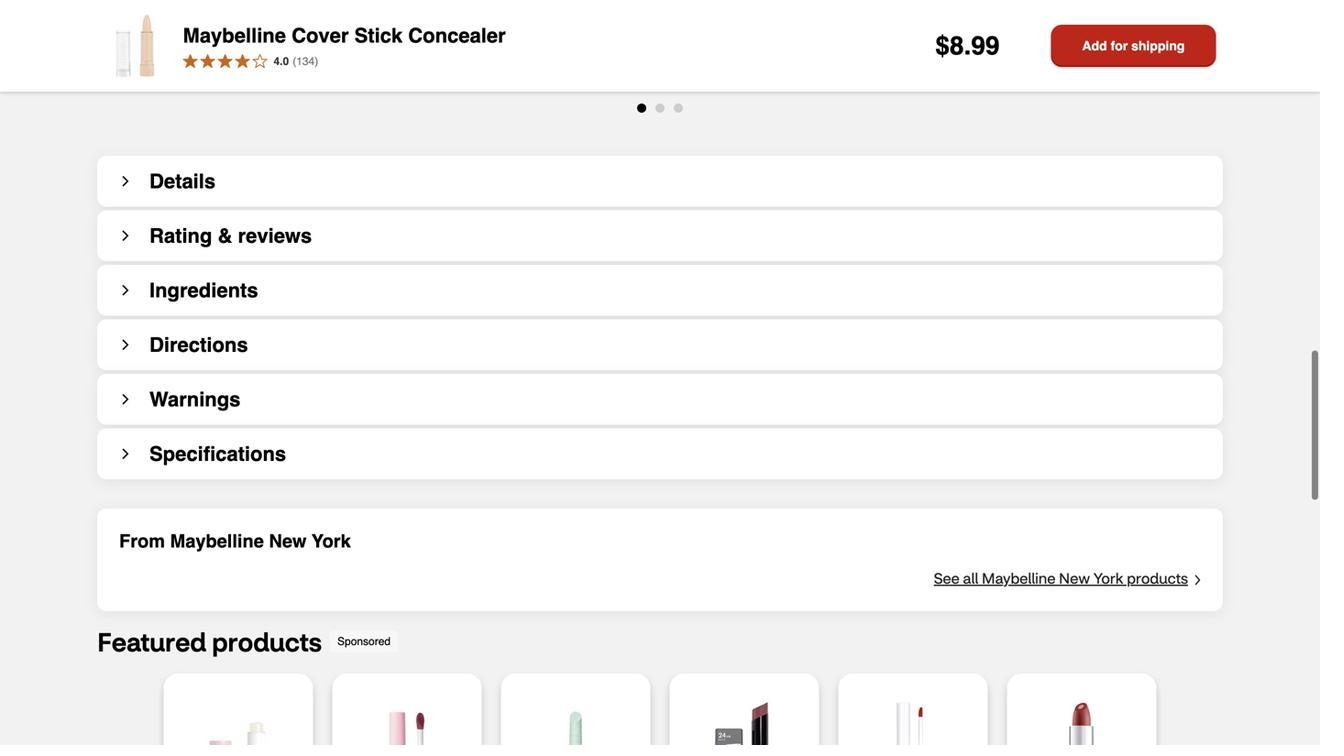 Task type: locate. For each thing, give the bounding box(es) containing it.
1 vertical spatial products
[[212, 625, 322, 658]]

0 vertical spatial new
[[269, 531, 307, 552]]

products
[[1127, 569, 1188, 587], [212, 625, 322, 658]]

1 horizontal spatial york
[[1093, 569, 1123, 587]]

featured products element
[[97, 625, 1223, 745]]

maybelline up '4.0'
[[183, 24, 286, 47]]

york
[[312, 531, 351, 552], [1093, 569, 1123, 587]]

details
[[149, 169, 216, 193]]

sponsored
[[337, 635, 391, 648]]

products inside button
[[1127, 569, 1188, 587]]

add
[[240, 37, 267, 54], [409, 37, 435, 54], [915, 37, 941, 54], [1084, 37, 1110, 54], [1082, 39, 1107, 53]]

1 vertical spatial york
[[1093, 569, 1123, 587]]

4.0 ( 134 )
[[274, 55, 318, 68]]

1 horizontal spatial new
[[1059, 569, 1090, 587]]

134
[[296, 55, 315, 68]]

maybelline right from at bottom
[[170, 531, 264, 552]]

featured products
[[97, 625, 322, 658]]

maybelline right all
[[982, 569, 1056, 587]]

)
[[315, 55, 318, 68]]

0 vertical spatial products
[[1127, 569, 1188, 587]]

from maybelline new york
[[119, 531, 351, 552]]

from
[[119, 531, 165, 552]]

maybelline inside button
[[982, 569, 1056, 587]]

0 vertical spatial maybelline
[[183, 24, 286, 47]]

see
[[934, 569, 960, 587]]

4 add button from the left
[[1042, 26, 1121, 66]]

specifications button
[[97, 428, 1223, 479]]

2 vertical spatial maybelline
[[982, 569, 1056, 587]]

see all maybelline new york products button
[[934, 567, 1201, 589]]

add inside button
[[1082, 39, 1107, 53]]

1 vertical spatial new
[[1059, 569, 1090, 587]]

new
[[269, 531, 307, 552], [1059, 569, 1090, 587]]

add button
[[199, 26, 278, 66], [367, 26, 447, 66], [873, 26, 953, 66], [1042, 26, 1121, 66]]

4.0
[[274, 55, 289, 68]]

maybelline
[[183, 24, 286, 47], [170, 531, 264, 552], [982, 569, 1056, 587]]

1 horizontal spatial products
[[1127, 569, 1188, 587]]

new inside button
[[1059, 569, 1090, 587]]

add for shipping
[[1082, 39, 1185, 53]]

specifications
[[149, 442, 286, 465]]

york inside button
[[1093, 569, 1123, 587]]

0 horizontal spatial products
[[212, 625, 322, 658]]

1 vertical spatial maybelline
[[170, 531, 264, 552]]

directions button
[[97, 319, 1223, 370]]

0 horizontal spatial york
[[312, 531, 351, 552]]

concealer
[[408, 24, 506, 47]]

&
[[218, 224, 232, 247]]



Task type: describe. For each thing, give the bounding box(es) containing it.
all
[[963, 569, 978, 587]]

maybelline cover stick concealer
[[183, 24, 506, 47]]

warnings
[[149, 388, 241, 411]]

2 add button from the left
[[367, 26, 447, 66]]

1 add button from the left
[[199, 26, 278, 66]]

3 add button from the left
[[873, 26, 953, 66]]

reviews
[[238, 224, 312, 247]]

details button
[[97, 156, 1223, 207]]

add for shipping button
[[1051, 25, 1216, 67]]

rating
[[149, 224, 212, 247]]

frequently bought together element
[[88, 0, 1320, 113]]

0 vertical spatial york
[[312, 531, 351, 552]]

cover
[[292, 24, 349, 47]]

for
[[1111, 39, 1128, 53]]

ingredients
[[149, 278, 258, 302]]

stick
[[354, 24, 403, 47]]

see all maybelline new york products link
[[934, 567, 1188, 589]]

0 horizontal spatial new
[[269, 531, 307, 552]]

price $8.99. element
[[935, 31, 1000, 61]]

directions
[[149, 333, 248, 356]]

shipping
[[1131, 39, 1185, 53]]

(
[[293, 55, 296, 68]]

ingredients button
[[97, 265, 1223, 316]]

$8.99
[[935, 31, 1000, 61]]

rating & reviews
[[149, 224, 312, 247]]

featured
[[97, 625, 206, 658]]

warnings button
[[97, 374, 1223, 425]]

rating & reviews button
[[97, 210, 1223, 261]]

see all maybelline new york products
[[934, 569, 1188, 587]]



Task type: vqa. For each thing, say whether or not it's contained in the screenshot.
Directions dropdown button
yes



